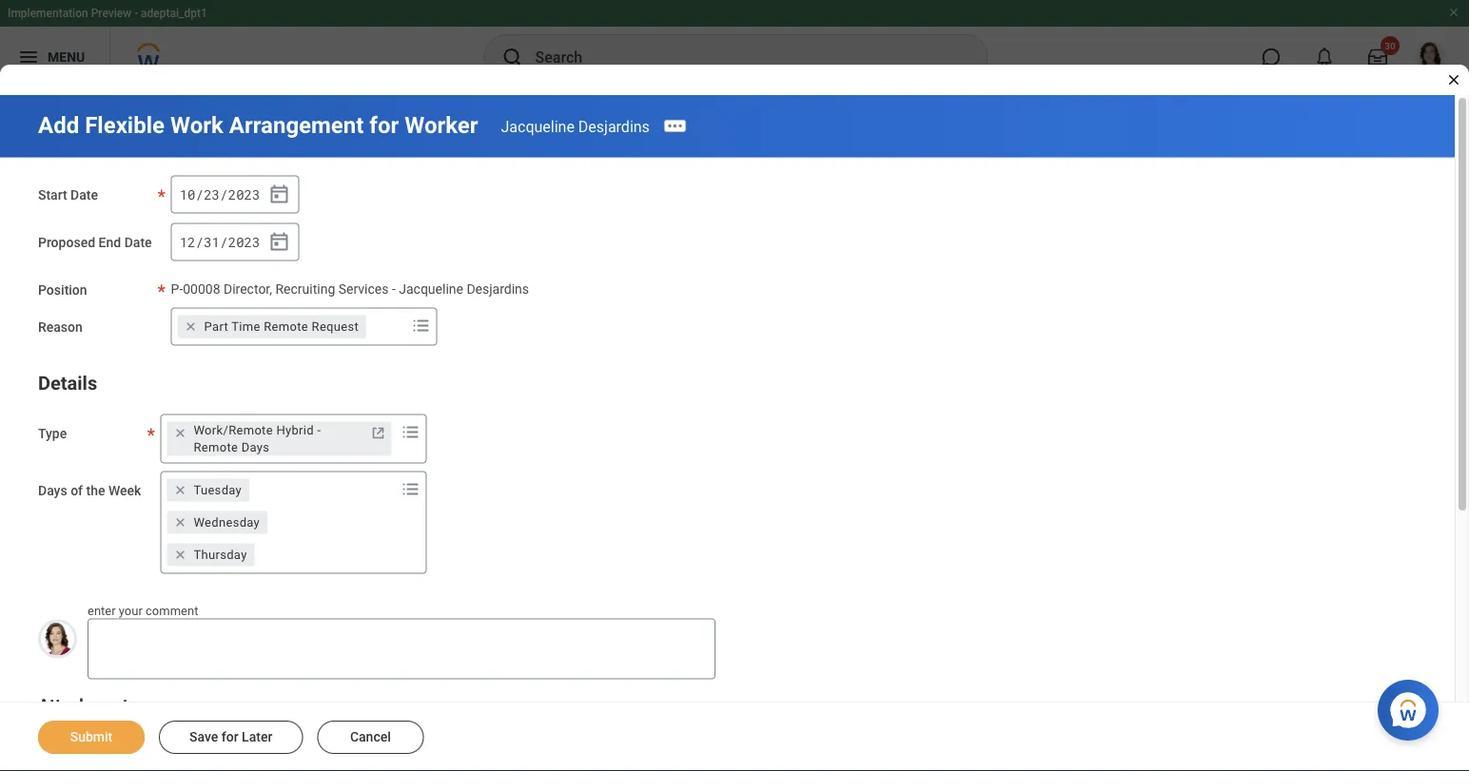 Task type: locate. For each thing, give the bounding box(es) containing it.
week
[[108, 483, 141, 498]]

director,
[[224, 282, 272, 297]]

12 / 31 / 2023
[[180, 233, 260, 251]]

1 vertical spatial remote
[[194, 440, 238, 455]]

jacqueline desjardins element
[[501, 117, 650, 135]]

x small image left work/remote
[[171, 424, 190, 443]]

0 vertical spatial remote
[[264, 320, 308, 334]]

- right preview
[[134, 7, 138, 20]]

2023 for 12 / 31 / 2023
[[228, 233, 260, 251]]

x small image down 'tuesday, press delete to clear value.' option
[[171, 513, 190, 532]]

2023 right 23
[[228, 186, 260, 203]]

2 vertical spatial -
[[317, 423, 321, 438]]

days of the week
[[38, 483, 141, 498]]

- for preview
[[134, 7, 138, 20]]

x small image left part
[[181, 317, 200, 336]]

31
[[204, 233, 220, 251]]

work
[[170, 112, 223, 139]]

date right end
[[124, 235, 152, 250]]

days inside work/remote hybrid - remote days
[[241, 440, 270, 455]]

time
[[232, 320, 261, 334]]

x small image for type
[[171, 424, 190, 443]]

work/remote
[[194, 423, 273, 438]]

23
[[204, 186, 220, 203]]

calendar image up 'recruiting' on the top of page
[[268, 231, 291, 254]]

work/remote hybrid - remote days, press delete to clear value, ctrl + enter opens in new window. option
[[167, 422, 392, 456]]

x small image inside work/remote hybrid - remote days, press delete to clear value, ctrl + enter opens in new window. option
[[171, 424, 190, 443]]

notifications large image
[[1315, 48, 1334, 67]]

/ right 12
[[196, 233, 204, 251]]

remote
[[264, 320, 308, 334], [194, 440, 238, 455]]

calendar image inside start date group
[[268, 183, 291, 206]]

search image
[[501, 46, 524, 69]]

of
[[71, 483, 83, 498]]

1 horizontal spatial remote
[[264, 320, 308, 334]]

implementation preview -   adeptai_dpt1 banner
[[0, 0, 1469, 88]]

0 vertical spatial jacqueline
[[501, 117, 575, 135]]

- right hybrid
[[317, 423, 321, 438]]

jacqueline down search icon
[[501, 117, 575, 135]]

days down work/remote
[[241, 440, 270, 455]]

cancel
[[350, 730, 391, 746]]

date right start
[[70, 187, 98, 203]]

implementation
[[8, 7, 88, 20]]

submit button
[[38, 721, 145, 755]]

0 horizontal spatial for
[[221, 730, 238, 746]]

action bar region
[[0, 702, 1469, 772]]

start date group
[[171, 176, 299, 214]]

2023 inside 12 / 31 / 2023
[[228, 233, 260, 251]]

date
[[70, 187, 98, 203], [124, 235, 152, 250]]

0 vertical spatial date
[[70, 187, 98, 203]]

0 vertical spatial desjardins
[[578, 117, 650, 135]]

x small image inside part time remote request, press delete to clear value. option
[[181, 317, 200, 336]]

0 vertical spatial x small image
[[171, 481, 190, 500]]

1 horizontal spatial days
[[241, 440, 270, 455]]

work/remote hybrid - remote days element
[[194, 422, 365, 456]]

thursday, press delete to clear value. option
[[167, 544, 255, 566]]

for
[[370, 112, 399, 139], [221, 730, 238, 746]]

submit
[[70, 730, 113, 746]]

- inside work/remote hybrid - remote days
[[317, 423, 321, 438]]

2023 right 31
[[228, 233, 260, 251]]

2 2023 from the top
[[228, 233, 260, 251]]

0 vertical spatial calendar image
[[268, 183, 291, 206]]

wednesday element
[[194, 514, 260, 531]]

0 horizontal spatial desjardins
[[467, 282, 529, 297]]

add flexible work arrangement for worker
[[38, 112, 478, 139]]

1 x small image from the top
[[171, 481, 190, 500]]

enter
[[88, 604, 116, 618]]

1 horizontal spatial date
[[124, 235, 152, 250]]

x small image for wednesday
[[171, 513, 190, 532]]

x small image left thursday "element"
[[171, 546, 190, 565]]

details
[[38, 372, 97, 395]]

1 vertical spatial -
[[392, 282, 396, 297]]

your
[[119, 604, 143, 618]]

2 vertical spatial x small image
[[171, 546, 190, 565]]

1 vertical spatial desjardins
[[467, 282, 529, 297]]

proposed end date
[[38, 235, 152, 250]]

1 vertical spatial 2023
[[228, 233, 260, 251]]

3 x small image from the top
[[171, 546, 190, 565]]

2 x small image from the top
[[171, 513, 190, 532]]

x small image for tuesday
[[171, 481, 190, 500]]

0 vertical spatial x small image
[[181, 317, 200, 336]]

0 horizontal spatial remote
[[194, 440, 238, 455]]

jacqueline
[[501, 117, 575, 135], [399, 282, 463, 297]]

close environment banner image
[[1448, 7, 1460, 18]]

2 prompts image from the top
[[399, 478, 422, 501]]

1 vertical spatial calendar image
[[268, 231, 291, 254]]

remote inside work/remote hybrid - remote days
[[194, 440, 238, 455]]

0 vertical spatial 2023
[[228, 186, 260, 203]]

desjardins
[[578, 117, 650, 135], [467, 282, 529, 297]]

flexible
[[85, 112, 165, 139]]

calendar image inside proposed end date group
[[268, 231, 291, 254]]

recruiting
[[275, 282, 335, 297]]

1 horizontal spatial for
[[370, 112, 399, 139]]

for right the save
[[221, 730, 238, 746]]

start
[[38, 187, 67, 203]]

1 horizontal spatial desjardins
[[578, 117, 650, 135]]

/
[[196, 186, 204, 203], [220, 186, 228, 203], [196, 233, 204, 251], [220, 233, 228, 251]]

1 vertical spatial prompts image
[[399, 478, 422, 501]]

the
[[86, 483, 105, 498]]

enter your comment text field
[[88, 619, 716, 680]]

x small image inside wednesday, press delete to clear value. option
[[171, 513, 190, 532]]

x small image for thursday
[[171, 546, 190, 565]]

/ right 31
[[220, 233, 228, 251]]

0 vertical spatial prompts image
[[399, 421, 422, 444]]

0 vertical spatial days
[[241, 440, 270, 455]]

2023 inside 10 / 23 / 2023
[[228, 186, 260, 203]]

1 prompts image from the top
[[399, 421, 422, 444]]

prompts image
[[410, 314, 433, 337]]

services
[[339, 282, 389, 297]]

2023
[[228, 186, 260, 203], [228, 233, 260, 251]]

calendar image right 10 / 23 / 2023
[[268, 183, 291, 206]]

x small image
[[171, 481, 190, 500], [171, 513, 190, 532], [171, 546, 190, 565]]

implementation preview -   adeptai_dpt1
[[8, 7, 207, 20]]

remote right "time"
[[264, 320, 308, 334]]

x small image
[[181, 317, 200, 336], [171, 424, 190, 443]]

-
[[134, 7, 138, 20], [392, 282, 396, 297], [317, 423, 321, 438]]

jacqueline desjardins
[[501, 117, 650, 135]]

1 horizontal spatial -
[[317, 423, 321, 438]]

x small image inside 'tuesday, press delete to clear value.' option
[[171, 481, 190, 500]]

0 horizontal spatial -
[[134, 7, 138, 20]]

- inside banner
[[134, 7, 138, 20]]

2 horizontal spatial -
[[392, 282, 396, 297]]

2 calendar image from the top
[[268, 231, 291, 254]]

calendar image
[[268, 183, 291, 206], [268, 231, 291, 254]]

save
[[189, 730, 218, 746]]

inbox large image
[[1368, 48, 1387, 67]]

employee's photo (logan mcneil) image
[[38, 620, 77, 659]]

calendar image for 10 / 23 / 2023
[[268, 183, 291, 206]]

0 horizontal spatial days
[[38, 483, 67, 498]]

remote down work/remote
[[194, 440, 238, 455]]

x small image inside thursday, press delete to clear value. option
[[171, 546, 190, 565]]

prompts image
[[399, 421, 422, 444], [399, 478, 422, 501]]

1 vertical spatial x small image
[[171, 424, 190, 443]]

jacqueline up prompts icon
[[399, 282, 463, 297]]

days left 'of'
[[38, 483, 67, 498]]

1 vertical spatial jacqueline
[[399, 282, 463, 297]]

x small image left tuesday
[[171, 481, 190, 500]]

add flexible work arrangement for worker dialog
[[0, 0, 1469, 772]]

1 horizontal spatial jacqueline
[[501, 117, 575, 135]]

p-00008 director, recruiting services - jacqueline desjardins
[[171, 282, 529, 297]]

for left worker
[[370, 112, 399, 139]]

1 calendar image from the top
[[268, 183, 291, 206]]

- right services
[[392, 282, 396, 297]]

0 vertical spatial -
[[134, 7, 138, 20]]

1 vertical spatial for
[[221, 730, 238, 746]]

1 2023 from the top
[[228, 186, 260, 203]]

1 vertical spatial x small image
[[171, 513, 190, 532]]

days
[[241, 440, 270, 455], [38, 483, 67, 498]]

part time remote request element
[[204, 318, 359, 335]]

/ right 23
[[220, 186, 228, 203]]

type
[[38, 426, 67, 441]]



Task type: describe. For each thing, give the bounding box(es) containing it.
part time remote request, press delete to clear value. option
[[178, 315, 366, 338]]

prompts image for type
[[399, 421, 422, 444]]

0 horizontal spatial jacqueline
[[399, 282, 463, 297]]

10
[[180, 186, 196, 203]]

part time remote request
[[204, 320, 359, 334]]

details group
[[38, 369, 1417, 574]]

tuesday element
[[194, 482, 242, 499]]

ext link image
[[369, 424, 388, 443]]

save for later button
[[159, 721, 303, 755]]

0 vertical spatial for
[[370, 112, 399, 139]]

close add flexible work arrangement for worker image
[[1446, 72, 1462, 88]]

0 horizontal spatial date
[[70, 187, 98, 203]]

cancel button
[[317, 721, 424, 755]]

arrangement
[[229, 112, 364, 139]]

attachments
[[38, 696, 137, 716]]

workday assistant region
[[1378, 673, 1446, 741]]

tuesday, press delete to clear value. option
[[167, 479, 249, 502]]

wednesday, press delete to clear value. option
[[167, 511, 268, 534]]

details button
[[38, 372, 97, 395]]

request
[[312, 320, 359, 334]]

hybrid
[[276, 423, 314, 438]]

calendar image for 12 / 31 / 2023
[[268, 231, 291, 254]]

12
[[180, 233, 196, 251]]

thursday
[[194, 548, 247, 562]]

end
[[99, 235, 121, 250]]

profile logan mcneil element
[[1405, 36, 1458, 78]]

add flexible work arrangement for worker main content
[[0, 95, 1469, 772]]

items selected list box
[[161, 475, 397, 570]]

10 / 23 / 2023
[[180, 186, 260, 203]]

x small image for reason
[[181, 317, 200, 336]]

thursday element
[[194, 546, 247, 564]]

for inside save for later button
[[221, 730, 238, 746]]

comment
[[146, 604, 198, 618]]

wednesday
[[194, 516, 260, 530]]

reason
[[38, 319, 83, 335]]

prompts image for days of the week
[[399, 478, 422, 501]]

remote inside option
[[264, 320, 308, 334]]

proposed
[[38, 235, 95, 250]]

preview
[[91, 7, 131, 20]]

add
[[38, 112, 79, 139]]

start date
[[38, 187, 98, 203]]

adeptai_dpt1
[[141, 7, 207, 20]]

part
[[204, 320, 228, 334]]

work/remote hybrid - remote days
[[194, 423, 321, 455]]

/ right 10
[[196, 186, 204, 203]]

later
[[242, 730, 272, 746]]

proposed end date group
[[171, 223, 299, 261]]

save for later
[[189, 730, 272, 746]]

tuesday
[[194, 483, 242, 497]]

1 vertical spatial days
[[38, 483, 67, 498]]

worker
[[405, 112, 478, 139]]

2023 for 10 / 23 / 2023
[[228, 186, 260, 203]]

1 vertical spatial date
[[124, 235, 152, 250]]

p-
[[171, 282, 183, 297]]

position
[[38, 282, 87, 298]]

00008
[[183, 282, 220, 297]]

enter your comment
[[88, 604, 198, 618]]

- for hybrid
[[317, 423, 321, 438]]



Task type: vqa. For each thing, say whether or not it's contained in the screenshot.
the left Date
yes



